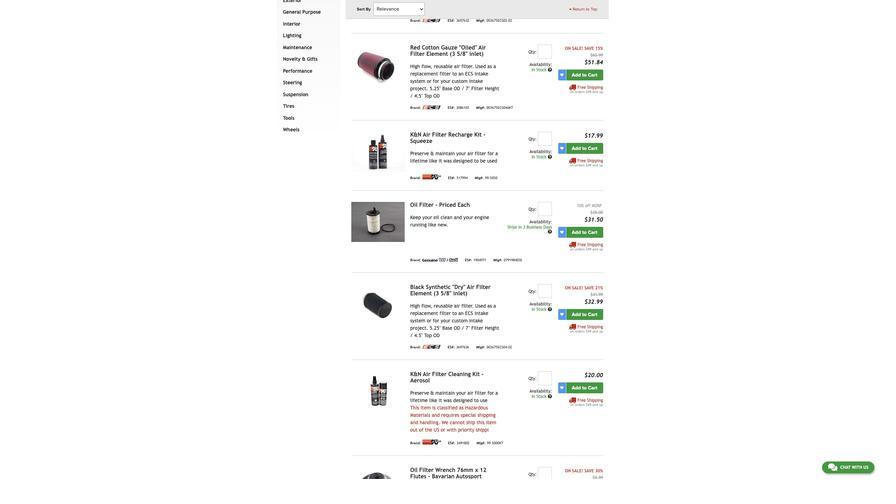 Task type: vqa. For each thing, say whether or not it's contained in the screenshot.
Next
no



Task type: describe. For each thing, give the bounding box(es) containing it.
cart for k&n air filter cleaning kit - aerosol
[[588, 385, 598, 391]]

4 add to wish list image from the top
[[561, 313, 564, 317]]

priority
[[458, 427, 475, 433]]

your down each
[[464, 215, 473, 220]]

mfg#: left the 003675ecs02-
[[477, 19, 486, 23]]

element inside black synthetic "dry" air filter element (3 5/8" inlet)
[[411, 290, 432, 297]]

comments image
[[829, 463, 838, 472]]

10% off msrp $35.00 $31.50
[[577, 203, 604, 223]]

shipping
[[478, 413, 496, 418]]

base for 5/8"
[[443, 325, 453, 331]]

keep your oil clean and your engine running like new.
[[411, 215, 490, 228]]

filter inside oil filter wrench 76mm x 12 flutes - bavarian autosport
[[420, 467, 434, 474]]

es#517994 - 99-5050 - k&n air filter recharge kit - squeeze - preserve & maintain your air filter for a lifetime like it was designed to be used - k&n - audi bmw volkswagen mercedes benz mini porsche image
[[351, 132, 405, 172]]

mfg#: for k&n air filter recharge kit - squeeze
[[475, 176, 484, 180]]

availability: for $20.00
[[530, 389, 552, 394]]

on sale!                         save 30%
[[565, 469, 604, 474]]

novelty & gifts link
[[282, 54, 333, 65]]

filter inside k&n air filter cleaning kit - aerosol
[[432, 371, 447, 378]]

4 $49 from the top
[[586, 330, 592, 334]]

add to wish list image for k&n air filter recharge kit - squeeze
[[561, 147, 564, 150]]

079198405e
[[504, 259, 523, 262]]

handling.
[[420, 420, 441, 426]]

4 orders from the top
[[575, 330, 585, 334]]

orders for oil filter - priced each
[[575, 247, 585, 251]]

& for preserve & maintain your air filter for a lifetime like it was designed to use this item is classified as hazardous materials and requires special shipping and handling. we cannot ship this item out of the us or with priority shippi
[[431, 391, 434, 396]]

to inside preserve & maintain your air filter for a lifetime like it was designed to use this item is classified as hazardous materials and requires special shipping and handling. we cannot ship this item out of the us or with priority shippi
[[474, 398, 479, 404]]

4 cart from the top
[[588, 312, 598, 318]]

red cotton gauze "oiled" air filter element (3 5/8" inlet)
[[411, 44, 486, 57]]

a for k&n air filter recharge kit - squeeze
[[496, 151, 498, 156]]

tools
[[283, 115, 295, 121]]

it for preserve & maintain your air filter for a lifetime like it was designed to use this item is classified as hazardous materials and requires special shipping and handling. we cannot ship this item out of the us or with priority shippi
[[439, 398, 442, 404]]

0 vertical spatial item
[[421, 405, 431, 411]]

novelty
[[283, 56, 301, 62]]

21%
[[596, 286, 604, 291]]

es#: 3491802
[[448, 442, 470, 446]]

was for use
[[444, 398, 452, 404]]

5.25" for element
[[430, 86, 441, 91]]

in for $20.00
[[532, 394, 536, 399]]

es#: 3697632
[[448, 19, 470, 23]]

and down $31.50
[[593, 247, 599, 251]]

3 sale! from the top
[[573, 469, 584, 474]]

$60.99
[[591, 53, 604, 58]]

02 for 003675ecs02-
[[509, 19, 512, 23]]

performance link
[[282, 65, 333, 77]]

lifetime for preserve & maintain your air filter for a lifetime like it was designed to use this item is classified as hazardous materials and requires special shipping and handling. we cannot ship this item out of the us or with priority shippi
[[411, 398, 428, 404]]

up for k&n air filter cleaning kit - aerosol
[[600, 403, 604, 407]]

filter inside k&n air filter recharge kit - squeeze
[[432, 131, 447, 138]]

for down red cotton gauze "oiled" air filter element (3 5/8" inlet) link
[[433, 78, 440, 84]]

& for preserve & maintain your air filter for a lifetime like it was designed to be used
[[431, 151, 434, 156]]

chat with us link
[[823, 462, 875, 474]]

free shipping on orders $49 and up for k&n air filter cleaning kit - aerosol
[[570, 398, 604, 407]]

1 up from the top
[[600, 90, 604, 94]]

shipping for k&n air filter recharge kit - squeeze
[[588, 158, 604, 163]]

1 free shipping on orders $49 and up from the top
[[570, 85, 604, 94]]

and down '$20.00'
[[593, 403, 599, 407]]

ships in 3 business days
[[508, 225, 552, 230]]

wheels
[[283, 127, 300, 133]]

cart for oil filter - priced each
[[588, 229, 598, 235]]

your up 'es#: 3697636'
[[441, 318, 451, 324]]

3
[[523, 225, 526, 230]]

add for oil filter - priced each
[[572, 229, 581, 235]]

red cotton gauze "oiled" air filter element (3 5/8" inlet) link
[[411, 44, 486, 57]]

stock for on sale!                         save 15%
[[537, 67, 547, 72]]

novelty & gifts
[[283, 56, 318, 62]]

4 shipping from the top
[[588, 325, 604, 330]]

filter down black synthetic "dry" air filter element (3 5/8" inlet)
[[440, 311, 451, 316]]

4 free shipping on orders $49 and up from the top
[[570, 325, 604, 334]]

1 ecs - corporate logo image from the top
[[423, 18, 441, 22]]

this
[[477, 420, 485, 426]]

new.
[[438, 222, 448, 228]]

inlet) inside black synthetic "dry" air filter element (3 5/8" inlet)
[[454, 290, 468, 297]]

oil filter wrench 76mm x 12 flutes - bavarian autosport link
[[411, 467, 487, 480]]

free shipping on orders $49 and up for oil filter - priced each
[[570, 243, 604, 251]]

question circle image for $20.00
[[548, 395, 552, 399]]

free for k&n air filter cleaning kit - aerosol
[[578, 398, 586, 403]]

air inside k&n air filter cleaning kit - aerosol
[[423, 371, 431, 378]]

the
[[425, 427, 433, 433]]

and down is
[[432, 413, 440, 418]]

brand: for k&n air filter cleaning kit - aerosol
[[411, 442, 421, 446]]

1 add from the top
[[572, 72, 581, 78]]

interior link
[[282, 18, 333, 30]]

an for 5/8"
[[459, 71, 464, 77]]

general purpose
[[283, 9, 321, 15]]

used
[[487, 158, 498, 164]]

4.5" for element
[[415, 333, 423, 338]]

filter inside preserve & maintain your air filter for a lifetime like it was designed to use this item is classified as hazardous materials and requires special shipping and handling. we cannot ship this item out of the us or with priority shippi
[[475, 391, 486, 396]]

kit for cleaning
[[473, 371, 480, 378]]

k&n for aerosol
[[411, 371, 422, 378]]

air inside k&n air filter recharge kit - squeeze
[[423, 131, 431, 138]]

es#: 1904971
[[465, 259, 487, 262]]

preserve & maintain your air filter for a lifetime like it was designed to use this item is classified as hazardous materials and requires special shipping and handling. we cannot ship this item out of the us or with priority shippi
[[411, 391, 498, 433]]

and inside keep your oil clean and your engine running like new.
[[454, 215, 462, 220]]

$51.84
[[585, 59, 604, 66]]

es#3673968 - b8800134 - oil filter wrench 76mm x 12 flutes - bavarian autosport - the easy way to remove your filter. - bav auto tools - audi bmw volkswagen mercedes benz mini porsche image
[[351, 468, 405, 480]]

4 add to cart button from the top
[[567, 309, 604, 320]]

4 add to cart from the top
[[572, 312, 598, 318]]

filter down red cotton gauze "oiled" air filter element (3 5/8" inlet) link
[[440, 71, 451, 77]]

purpose
[[303, 9, 321, 15]]

base for (3
[[443, 86, 453, 91]]

general
[[283, 9, 301, 15]]

add to wish list image for k&n air filter cleaning kit - aerosol
[[561, 386, 564, 390]]

1 vertical spatial item
[[487, 420, 497, 426]]

to down the $17.99
[[583, 145, 587, 151]]

air down red cotton gauze "oiled" air filter element (3 5/8" inlet) link
[[454, 64, 460, 69]]

question circle image for oil filter - priced each
[[548, 230, 552, 234]]

es#: 3086103
[[448, 106, 470, 110]]

black synthetic "dry" air filter element (3 5/8" inlet) link
[[411, 284, 491, 297]]

availability: for on sale!                         save 21%
[[530, 302, 552, 307]]

4 on from the top
[[570, 330, 574, 334]]

stock for on sale!                         save 21%
[[537, 307, 547, 312]]

in stock for on sale!                         save 15%
[[532, 67, 548, 72]]

4 free from the top
[[578, 325, 586, 330]]

caret up image
[[569, 7, 572, 11]]

inlet) inside red cotton gauze "oiled" air filter element (3 5/8" inlet)
[[470, 51, 484, 57]]

use
[[481, 398, 488, 404]]

es#3491802 - 99-5000kt - k&n air filter cleaning kit - aerosol - preserve & maintain your air filter for a lifetime like it was designed to use - k&n - audi bmw volkswagen mercedes benz mini porsche image
[[351, 372, 405, 412]]

sale! for $51.84
[[573, 46, 584, 51]]

4.5" for filter
[[415, 93, 423, 99]]

priced
[[439, 202, 456, 208]]

flow, for filter
[[422, 64, 433, 69]]

materials
[[411, 413, 431, 418]]

to down $31.50
[[583, 229, 587, 235]]

maintenance link
[[282, 42, 333, 54]]

& for novelty & gifts
[[302, 56, 306, 62]]

es#: for air
[[448, 346, 455, 350]]

1 add to cart button from the top
[[567, 70, 604, 80]]

5000kt
[[492, 442, 504, 446]]

1 $49 from the top
[[586, 90, 592, 94]]

interior
[[283, 21, 301, 27]]

es#: for "oiled"
[[448, 106, 455, 110]]

project. for filter
[[411, 86, 429, 91]]

3491802
[[457, 442, 470, 446]]

mfg#: 003675ecs04akt
[[477, 106, 514, 110]]

$49 for oil filter - priced each
[[586, 247, 592, 251]]

4 up from the top
[[600, 330, 604, 334]]

we
[[442, 420, 449, 426]]

chat with us
[[841, 466, 869, 470]]

to down black synthetic "dry" air filter element (3 5/8" inlet)
[[453, 311, 457, 316]]

preserve for preserve & maintain your air filter for a lifetime like it was designed to use this item is classified as hazardous materials and requires special shipping and handling. we cannot ship this item out of the us or with priority shippi
[[411, 391, 429, 396]]

and down $51.84
[[593, 90, 599, 94]]

used for red cotton gauze "oiled" air filter element (3 5/8" inlet)
[[476, 64, 486, 69]]

mfg#: for red cotton gauze "oiled" air filter element (3 5/8" inlet)
[[477, 106, 486, 110]]

question circle image for $17.99
[[548, 155, 552, 159]]

a for red cotton gauze "oiled" air filter element (3 5/8" inlet)
[[494, 64, 496, 69]]

3086103
[[457, 106, 470, 110]]

question circle image for on sale!                         save 21%
[[548, 308, 552, 312]]

cleaning
[[449, 371, 471, 378]]

- inside oil filter wrench 76mm x 12 flutes - bavarian autosport
[[428, 474, 430, 480]]

us
[[864, 466, 869, 470]]

be
[[481, 158, 486, 164]]

your up the es#: 3086103
[[441, 78, 451, 84]]

k&n air filter recharge kit - squeeze
[[411, 131, 486, 144]]

filter up 'mfg#: 003675ecs04-02'
[[472, 325, 484, 331]]

general purpose link
[[282, 6, 333, 18]]

brand: for k&n air filter recharge kit - squeeze
[[411, 176, 421, 180]]

of
[[419, 427, 424, 433]]

- left priced
[[436, 202, 438, 208]]

to down '$20.00'
[[583, 385, 587, 391]]

preserve for preserve & maintain your air filter for a lifetime like it was designed to be used
[[411, 151, 429, 156]]

for inside preserve & maintain your air filter for a lifetime like it was designed to be used
[[488, 151, 494, 156]]

1 add to wish list image from the top
[[561, 73, 564, 77]]

ecs for inlet)
[[465, 311, 473, 316]]

or inside preserve & maintain your air filter for a lifetime like it was designed to use this item is classified as hazardous materials and requires special shipping and handling. we cannot ship this item out of the us or with priority shippi
[[441, 427, 446, 433]]

add for k&n air filter recharge kit - squeeze
[[572, 145, 581, 151]]

bavarian
[[432, 474, 455, 480]]

free for oil filter - priced each
[[578, 243, 586, 247]]

as inside preserve & maintain your air filter for a lifetime like it was designed to use this item is classified as hazardous materials and requires special shipping and handling. we cannot ship this item out of the us or with priority shippi
[[459, 405, 464, 411]]

or for filter
[[427, 78, 432, 84]]

with inside preserve & maintain your air filter for a lifetime like it was designed to use this item is classified as hazardous materials and requires special shipping and handling. we cannot ship this item out of the us or with priority shippi
[[447, 427, 457, 433]]

in stock for $20.00
[[532, 394, 548, 399]]

on for k&n air filter recharge kit - squeeze
[[570, 163, 574, 167]]

return to top
[[572, 7, 598, 12]]

steering
[[283, 80, 302, 86]]

keep
[[411, 215, 421, 220]]

on sale!                         save 21% $41.99 $32.99
[[565, 286, 604, 305]]

filter up oil at left top
[[420, 202, 434, 208]]

3 on from the top
[[565, 469, 571, 474]]

like for preserve & maintain your air filter for a lifetime like it was designed to use this item is classified as hazardous materials and requires special shipping and handling. we cannot ship this item out of the us or with priority shippi
[[430, 398, 438, 404]]

003675ecs04-
[[487, 346, 509, 350]]

cannot
[[450, 420, 465, 426]]

02 for 003675ecs04-
[[509, 346, 512, 350]]

ships
[[508, 225, 517, 230]]

high flow, reusable air filter. used as a replacement filter to an ecs intake system or for your custom intake project. 5.25" base od / 7" filter height / 4.5" top od for 5/8"
[[411, 64, 500, 99]]

qty: for oil filter - priced each
[[529, 207, 537, 212]]

tools link
[[282, 112, 333, 124]]

3 save from the top
[[585, 469, 594, 474]]

lighting
[[283, 33, 302, 38]]

was for be
[[444, 158, 452, 164]]

1 brand: from the top
[[411, 19, 421, 23]]

oil filter wrench 76mm x 12 flutes - bavarian autosport
[[411, 467, 487, 480]]

1 orders from the top
[[575, 90, 585, 94]]

brand: for oil filter - priced each
[[411, 259, 421, 262]]

1 add to cart from the top
[[572, 72, 598, 78]]

7" for inlet)
[[466, 325, 470, 331]]

and up out
[[411, 420, 419, 426]]

is
[[433, 405, 436, 411]]

kit for recharge
[[475, 131, 482, 138]]

stock for $20.00
[[537, 394, 547, 399]]

designed for use
[[454, 398, 473, 404]]

es#: for cleaning
[[448, 442, 456, 446]]

stock for $17.99
[[537, 155, 547, 160]]

free shipping on orders $49 and up for k&n air filter recharge kit - squeeze
[[570, 158, 604, 167]]

replacement for element
[[411, 311, 438, 316]]

es#1904971 - 079198405e - oil filter - priced each - keep your oil clean and your engine running like new. - genuine volkswagen audi - audi volkswagen image
[[351, 202, 405, 242]]

wheels link
[[282, 124, 333, 136]]



Task type: locate. For each thing, give the bounding box(es) containing it.
was inside preserve & maintain your air filter for a lifetime like it was designed to use this item is classified as hazardous materials and requires special shipping and handling. we cannot ship this item out of the us or with priority shippi
[[444, 398, 452, 404]]

2 replacement from the top
[[411, 311, 438, 316]]

ecs - corporate logo image left 'es#: 3697636'
[[423, 345, 441, 349]]

cart down the $17.99
[[588, 145, 598, 151]]

4 qty: from the top
[[529, 289, 537, 294]]

5 brand: from the top
[[411, 346, 421, 350]]

designed inside preserve & maintain your air filter for a lifetime like it was designed to be used
[[454, 158, 473, 164]]

es#: for recharge
[[448, 176, 456, 180]]

it inside preserve & maintain your air filter for a lifetime like it was designed to be used
[[439, 158, 442, 164]]

1 vertical spatial kit
[[473, 371, 480, 378]]

availability: for on sale!                         save 15%
[[530, 62, 552, 67]]

2 vertical spatial or
[[441, 427, 446, 433]]

1 ecs from the top
[[465, 71, 473, 77]]

2 add to wish list image from the top
[[561, 147, 564, 150]]

1 high flow, reusable air filter. used as a replacement filter to an ecs intake system or for your custom intake project. 5.25" base od / 7" filter height / 4.5" top od from the top
[[411, 64, 500, 99]]

1 vertical spatial maintain
[[436, 391, 455, 396]]

3697636
[[457, 346, 470, 350]]

2 on from the top
[[570, 163, 574, 167]]

1 vertical spatial preserve
[[411, 391, 429, 396]]

3 brand: from the top
[[411, 176, 421, 180]]

0 horizontal spatial (3
[[434, 290, 439, 297]]

recharge
[[449, 131, 473, 138]]

high flow, reusable air filter. used as a replacement filter to an ecs intake system or for your custom intake project. 5.25" base od / 7" filter height / 4.5" top od for inlet)
[[411, 303, 500, 338]]

inlet) right synthetic
[[454, 290, 468, 297]]

es#3086103 - 003675ecs04akt - red cotton gauze "oiled" air filter element (3 5/8" inlet) - high flow, reusable air filter. used as a replacement filter to an ecs intake system or for your custom intake project. 5.25" base od / 7" filter height / 4.5" top od - ecs - audi bmw volkswagen image
[[351, 45, 405, 85]]

tires
[[283, 103, 295, 109]]

orders down the $17.99
[[575, 163, 585, 167]]

0 vertical spatial maintain
[[436, 151, 455, 156]]

a for black synthetic "dry" air filter element (3 5/8" inlet)
[[494, 303, 496, 309]]

msrp
[[592, 203, 602, 208]]

0 horizontal spatial item
[[421, 405, 431, 411]]

0 vertical spatial filter.
[[462, 64, 474, 69]]

to down red cotton gauze "oiled" air filter element (3 5/8" inlet) link
[[453, 71, 457, 77]]

5 shipping from the top
[[588, 398, 604, 403]]

2 vertical spatial top
[[425, 333, 432, 338]]

2 lifetime from the top
[[411, 398, 428, 404]]

free for k&n air filter recharge kit - squeeze
[[578, 158, 586, 163]]

0 horizontal spatial inlet)
[[454, 290, 468, 297]]

2 vertical spatial like
[[430, 398, 438, 404]]

1 k&n - corporate logo image from the top
[[423, 174, 441, 180]]

mfg#: right 3086103
[[477, 106, 486, 110]]

1 vertical spatial 02
[[509, 346, 512, 350]]

0 vertical spatial question circle image
[[548, 155, 552, 159]]

in
[[519, 225, 522, 230]]

system for element
[[411, 318, 426, 324]]

free shipping on orders $49 and up down $51.84
[[570, 85, 604, 94]]

free down '$20.00'
[[578, 398, 586, 403]]

0 vertical spatial 4.5"
[[415, 93, 423, 99]]

0 vertical spatial was
[[444, 158, 452, 164]]

shipping down $32.99
[[588, 325, 604, 330]]

reusable
[[434, 64, 453, 69], [434, 303, 453, 309]]

preserve & maintain your air filter for a lifetime like it was designed to be used
[[411, 151, 498, 164]]

10%
[[577, 203, 584, 208]]

preserve
[[411, 151, 429, 156], [411, 391, 429, 396]]

3 add to wish list image from the top
[[561, 231, 564, 234]]

1 vertical spatial as
[[488, 303, 492, 309]]

7" up 3086103
[[466, 86, 470, 91]]

2 k&n - corporate logo image from the top
[[423, 440, 441, 445]]

filter right the "dry"
[[477, 284, 491, 291]]

shipping down the $17.99
[[588, 158, 604, 163]]

0 vertical spatial base
[[443, 86, 453, 91]]

custom for inlet)
[[452, 318, 468, 324]]

for inside preserve & maintain your air filter for a lifetime like it was designed to use this item is classified as hazardous materials and requires special shipping and handling. we cannot ship this item out of the us or with priority shippi
[[488, 391, 494, 396]]

filter left the wrench at bottom
[[420, 467, 434, 474]]

add for k&n air filter cleaning kit - aerosol
[[572, 385, 581, 391]]

1 question circle image from the top
[[548, 68, 552, 72]]

squeeze
[[411, 138, 433, 144]]

1 vertical spatial like
[[429, 222, 437, 228]]

1 it from the top
[[439, 158, 442, 164]]

6 qty: from the top
[[529, 472, 537, 477]]

replacement down black
[[411, 311, 438, 316]]

k&n - corporate logo image
[[423, 174, 441, 180], [423, 440, 441, 445]]

custom up the es#: 3086103
[[452, 78, 468, 84]]

question circle image
[[548, 68, 552, 72], [548, 230, 552, 234]]

0 vertical spatial like
[[430, 158, 438, 164]]

ecs - corporate logo image
[[423, 18, 441, 22], [423, 105, 441, 109], [423, 345, 441, 349]]

maintenance
[[283, 45, 312, 50]]

5.25"
[[430, 86, 441, 91], [430, 325, 441, 331]]

1 vertical spatial base
[[443, 325, 453, 331]]

1 vertical spatial lifetime
[[411, 398, 428, 404]]

1 vertical spatial 7"
[[466, 325, 470, 331]]

high for black synthetic "dry" air filter element (3 5/8" inlet)
[[411, 303, 420, 309]]

0 vertical spatial ecs - corporate logo image
[[423, 18, 441, 22]]

5/8" inside black synthetic "dry" air filter element (3 5/8" inlet)
[[441, 290, 452, 297]]

2 oil from the top
[[411, 467, 418, 474]]

0 vertical spatial 99-
[[486, 176, 490, 180]]

2 vertical spatial on
[[565, 469, 571, 474]]

synthetic
[[426, 284, 451, 291]]

1 vertical spatial &
[[431, 151, 434, 156]]

0 vertical spatial 02
[[509, 19, 512, 23]]

1 system from the top
[[411, 78, 426, 84]]

on
[[570, 90, 574, 94], [570, 163, 574, 167], [570, 247, 574, 251], [570, 330, 574, 334], [570, 403, 574, 407]]

air inside preserve & maintain your air filter for a lifetime like it was designed to use this item is classified as hazardous materials and requires special shipping and handling. we cannot ship this item out of the us or with priority shippi
[[468, 391, 474, 396]]

maintain for preserve & maintain your air filter for a lifetime like it was designed to be used
[[436, 151, 455, 156]]

free shipping on orders $49 and up down the $17.99
[[570, 158, 604, 167]]

mfg#: for oil filter - priced each
[[494, 259, 503, 262]]

$49 down the $17.99
[[586, 163, 592, 167]]

orders down $31.50
[[575, 247, 585, 251]]

gauze
[[441, 44, 458, 51]]

mfg#: 003675ecs02-02
[[477, 19, 512, 23]]

us
[[434, 427, 440, 433]]

like inside keep your oil clean and your engine running like new.
[[429, 222, 437, 228]]

4 stock from the top
[[537, 394, 547, 399]]

1 height from the top
[[485, 86, 500, 91]]

4 brand: from the top
[[411, 259, 421, 262]]

replacement
[[411, 71, 438, 77], [411, 311, 438, 316]]

filter. down "oiled" at the right of the page
[[462, 64, 474, 69]]

5 on from the top
[[570, 403, 574, 407]]

003675ecs04akt
[[487, 106, 514, 110]]

your inside preserve & maintain your air filter for a lifetime like it was designed to be used
[[457, 151, 466, 156]]

and
[[593, 90, 599, 94], [593, 163, 599, 167], [454, 215, 462, 220], [593, 247, 599, 251], [593, 330, 599, 334], [593, 403, 599, 407], [432, 413, 440, 418], [411, 420, 419, 426]]

sale! inside on sale!                         save 21% $41.99 $32.99
[[573, 286, 584, 291]]

qty: for red cotton gauze "oiled" air filter element (3 5/8" inlet)
[[529, 49, 537, 54]]

1 vertical spatial an
[[459, 311, 464, 316]]

as for black synthetic "dry" air filter element (3 5/8" inlet)
[[488, 303, 492, 309]]

orders down $32.99
[[575, 330, 585, 334]]

1 vertical spatial reusable
[[434, 303, 453, 309]]

cart for k&n air filter recharge kit - squeeze
[[588, 145, 598, 151]]

3 in from the top
[[532, 307, 536, 312]]

5 free from the top
[[578, 398, 586, 403]]

ecs down "oiled" at the right of the page
[[465, 71, 473, 77]]

es#: for priced
[[465, 259, 472, 262]]

stock
[[537, 67, 547, 72], [537, 155, 547, 160], [537, 307, 547, 312], [537, 394, 547, 399]]

1 maintain from the top
[[436, 151, 455, 156]]

to right the return
[[586, 7, 590, 12]]

0 vertical spatial replacement
[[411, 71, 438, 77]]

and down $32.99
[[593, 330, 599, 334]]

k&n for squeeze
[[411, 131, 422, 138]]

question circle image for red cotton gauze "oiled" air filter element (3 5/8" inlet)
[[548, 68, 552, 72]]

1 vertical spatial inlet)
[[454, 290, 468, 297]]

0 vertical spatial save
[[585, 46, 594, 51]]

0 vertical spatial preserve
[[411, 151, 429, 156]]

return to top link
[[569, 6, 598, 12]]

save left the 15%
[[585, 46, 594, 51]]

like inside preserve & maintain your air filter for a lifetime like it was designed to use this item is classified as hazardous materials and requires special shipping and handling. we cannot ship this item out of the us or with priority shippi
[[430, 398, 438, 404]]

air left recharge
[[423, 131, 431, 138]]

filter inside black synthetic "dry" air filter element (3 5/8" inlet)
[[477, 284, 491, 291]]

0 vertical spatial used
[[476, 64, 486, 69]]

0 vertical spatial with
[[447, 427, 457, 433]]

k&n
[[411, 131, 422, 138], [411, 371, 422, 378]]

4 in from the top
[[532, 394, 536, 399]]

brand: for black synthetic "dry" air filter element (3 5/8" inlet)
[[411, 346, 421, 350]]

on inside on sale!                         save 21% $41.99 $32.99
[[565, 286, 571, 291]]

system
[[411, 78, 426, 84], [411, 318, 426, 324]]

0 vertical spatial top
[[591, 7, 598, 12]]

4.5"
[[415, 93, 423, 99], [415, 333, 423, 338]]

add to cart button down '$20.00'
[[567, 383, 604, 394]]

return
[[573, 7, 585, 12]]

your left oil at left top
[[423, 215, 433, 220]]

$49 for k&n air filter cleaning kit - aerosol
[[586, 403, 592, 407]]

maintain inside preserve & maintain your air filter for a lifetime like it was designed to be used
[[436, 151, 455, 156]]

1 designed from the top
[[454, 158, 473, 164]]

99- down shippi
[[487, 442, 492, 446]]

on inside on sale!                         save 15% $60.99 $51.84
[[565, 46, 571, 51]]

2 save from the top
[[585, 286, 594, 291]]

1 qty: from the top
[[529, 49, 537, 54]]

3 on from the top
[[570, 247, 574, 251]]

performance
[[283, 68, 313, 74]]

1 vertical spatial custom
[[452, 318, 468, 324]]

free shipping on orders $49 and up down '$20.00'
[[570, 398, 604, 407]]

3 shipping from the top
[[588, 243, 604, 247]]

es#: left 517994 on the top of the page
[[448, 176, 456, 180]]

1 cart from the top
[[588, 72, 598, 78]]

add to cart button down $31.50
[[567, 227, 604, 238]]

or down cotton
[[427, 78, 432, 84]]

to up hazardous
[[474, 398, 479, 404]]

5.25" for (3
[[430, 325, 441, 331]]

on left 21%
[[565, 286, 571, 291]]

2 maintain from the top
[[436, 391, 455, 396]]

99- for k&n air filter recharge kit - squeeze
[[486, 176, 490, 180]]

2 add from the top
[[572, 145, 581, 151]]

1 vertical spatial ecs - corporate logo image
[[423, 105, 441, 109]]

od
[[454, 86, 461, 91], [434, 93, 440, 99], [454, 325, 461, 331], [434, 333, 440, 338]]

1 in from the top
[[532, 67, 536, 72]]

maintain for preserve & maintain your air filter for a lifetime like it was designed to use this item is classified as hazardous materials and requires special shipping and handling. we cannot ship this item out of the us or with priority shippi
[[436, 391, 455, 396]]

1 vertical spatial replacement
[[411, 311, 438, 316]]

2 cart from the top
[[588, 145, 598, 151]]

high for red cotton gauze "oiled" air filter element (3 5/8" inlet)
[[411, 64, 420, 69]]

add to cart button down the $17.99
[[567, 143, 604, 154]]

air inside red cotton gauze "oiled" air filter element (3 5/8" inlet)
[[479, 44, 486, 51]]

special
[[461, 413, 476, 418]]

6 brand: from the top
[[411, 442, 421, 446]]

0 vertical spatial flow,
[[422, 64, 433, 69]]

filter left cleaning
[[432, 371, 447, 378]]

0 vertical spatial kit
[[475, 131, 482, 138]]

inlet)
[[470, 51, 484, 57], [454, 290, 468, 297]]

1 vertical spatial k&n - corporate logo image
[[423, 440, 441, 445]]

filter inside preserve & maintain your air filter for a lifetime like it was designed to be used
[[475, 151, 486, 156]]

0 vertical spatial &
[[302, 56, 306, 62]]

1 preserve from the top
[[411, 151, 429, 156]]

add to cart button for k&n air filter cleaning kit - aerosol
[[567, 383, 604, 394]]

preserve inside preserve & maintain your air filter for a lifetime like it was designed to be used
[[411, 151, 429, 156]]

reusable for element
[[434, 64, 453, 69]]

add to cart down '$20.00'
[[572, 385, 598, 391]]

preserve down squeeze
[[411, 151, 429, 156]]

1 horizontal spatial 5/8"
[[457, 51, 468, 57]]

1 horizontal spatial item
[[487, 420, 497, 426]]

free
[[578, 85, 586, 90], [578, 158, 586, 163], [578, 243, 586, 247], [578, 325, 586, 330], [578, 398, 586, 403]]

air down black synthetic "dry" air filter element (3 5/8" inlet)
[[454, 303, 460, 309]]

2 an from the top
[[459, 311, 464, 316]]

maintain
[[436, 151, 455, 156], [436, 391, 455, 396]]

air
[[479, 44, 486, 51], [423, 131, 431, 138], [467, 284, 475, 291], [423, 371, 431, 378]]

2 height from the top
[[485, 325, 500, 331]]

sale! left 21%
[[573, 286, 584, 291]]

1 vertical spatial question circle image
[[548, 230, 552, 234]]

steering link
[[282, 77, 333, 89]]

(3 inside red cotton gauze "oiled" air filter element (3 5/8" inlet)
[[450, 51, 456, 57]]

0 vertical spatial on
[[565, 46, 571, 51]]

2 7" from the top
[[466, 325, 470, 331]]

high flow, reusable air filter. used as a replacement filter to an ecs intake system or for your custom intake project. 5.25" base od / 7" filter height / 4.5" top od up 'es#: 3697636'
[[411, 303, 500, 338]]

sale! for $32.99
[[573, 286, 584, 291]]

- inside k&n air filter cleaning kit - aerosol
[[482, 371, 484, 378]]

3697632
[[457, 19, 470, 23]]

orders down '$20.00'
[[575, 403, 585, 407]]

1 vertical spatial oil
[[411, 467, 418, 474]]

2 orders from the top
[[575, 163, 585, 167]]

2 vertical spatial as
[[459, 405, 464, 411]]

5050
[[490, 176, 498, 180]]

project. for element
[[411, 325, 429, 331]]

k&n - corporate logo image for aerosol
[[423, 440, 441, 445]]

2 system from the top
[[411, 318, 426, 324]]

add to cart down $32.99
[[572, 312, 598, 318]]

3 add from the top
[[572, 229, 581, 235]]

es#3697636 - 003675ecs04-02 - black synthetic "dry" air filter element (3 5/8" inlet) - high flow, reusable air filter. used as a replacement filter to an ecs intake system or for your custom intake project. 5.25" base od / 7" filter height / 4.5" top od - ecs - audi bmw volkswagen image
[[351, 284, 405, 324]]

like down oil at left top
[[429, 222, 437, 228]]

oil inside oil filter wrench 76mm x 12 flutes - bavarian autosport
[[411, 467, 418, 474]]

add to cart button for oil filter - priced each
[[567, 227, 604, 238]]

"oiled"
[[459, 44, 477, 51]]

top for red cotton gauze "oiled" air filter element (3 5/8" inlet)
[[425, 93, 432, 99]]

1 reusable from the top
[[434, 64, 453, 69]]

003675ecs02-
[[487, 19, 509, 23]]

1 was from the top
[[444, 158, 452, 164]]

0 vertical spatial lifetime
[[411, 158, 428, 164]]

/
[[462, 86, 465, 91], [411, 93, 413, 99], [462, 325, 465, 331], [411, 333, 413, 338]]

$49 down $31.50
[[586, 247, 592, 251]]

add to cart button down $32.99
[[567, 309, 604, 320]]

99- for k&n air filter cleaning kit - aerosol
[[487, 442, 492, 446]]

height
[[485, 86, 500, 91], [485, 325, 500, 331]]

1 vertical spatial 5/8"
[[441, 290, 452, 297]]

oil up keep on the top of page
[[411, 202, 418, 208]]

brand:
[[411, 19, 421, 23], [411, 106, 421, 110], [411, 176, 421, 180], [411, 259, 421, 262], [411, 346, 421, 350], [411, 442, 421, 446]]

genuine volkswagen audi - corporate logo image
[[423, 258, 458, 262]]

0 vertical spatial 5/8"
[[457, 51, 468, 57]]

save for $32.99
[[585, 286, 594, 291]]

for down synthetic
[[433, 318, 440, 324]]

es#: left '3491802'
[[448, 442, 456, 446]]

like inside preserve & maintain your air filter for a lifetime like it was designed to be used
[[430, 158, 438, 164]]

preserve inside preserve & maintain your air filter for a lifetime like it was designed to use this item is classified as hazardous materials and requires special shipping and handling. we cannot ship this item out of the us or with priority shippi
[[411, 391, 429, 396]]

filter up use
[[475, 391, 486, 396]]

in stock for $17.99
[[532, 155, 548, 160]]

12
[[480, 467, 487, 474]]

& inside preserve & maintain your air filter for a lifetime like it was designed to use this item is classified as hazardous materials and requires special shipping and handling. we cannot ship this item out of the us or with priority shippi
[[431, 391, 434, 396]]

height for red cotton gauze "oiled" air filter element (3 5/8" inlet)
[[485, 86, 500, 91]]

on for $32.99
[[565, 286, 571, 291]]

a
[[494, 64, 496, 69], [496, 151, 498, 156], [494, 303, 496, 309], [496, 391, 498, 396]]

mfg#: left "079198405e"
[[494, 259, 503, 262]]

5/8" right cotton
[[457, 51, 468, 57]]

2 on from the top
[[565, 286, 571, 291]]

1 vertical spatial high flow, reusable air filter. used as a replacement filter to an ecs intake system or for your custom intake project. 5.25" base od / 7" filter height / 4.5" top od
[[411, 303, 500, 338]]

3 orders from the top
[[575, 247, 585, 251]]

517994
[[457, 176, 468, 180]]

1 vertical spatial 99-
[[487, 442, 492, 446]]

height up 'mfg#: 003675ecs04-02'
[[485, 325, 500, 331]]

requires
[[442, 413, 460, 418]]

on for $51.84
[[565, 46, 571, 51]]

2 add to cart button from the top
[[567, 143, 604, 154]]

- inside k&n air filter recharge kit - squeeze
[[484, 131, 486, 138]]

air inside preserve & maintain your air filter for a lifetime like it was designed to be used
[[468, 151, 474, 156]]

red
[[411, 44, 421, 51]]

in stock
[[532, 67, 548, 72], [532, 155, 548, 160], [532, 307, 548, 312], [532, 394, 548, 399]]

es#: left 3697632
[[448, 19, 455, 23]]

save for $51.84
[[585, 46, 594, 51]]

1 vertical spatial was
[[444, 398, 452, 404]]

autosport
[[456, 474, 482, 480]]

a inside preserve & maintain your air filter for a lifetime like it was designed to be used
[[496, 151, 498, 156]]

5 add from the top
[[572, 385, 581, 391]]

0 vertical spatial system
[[411, 78, 426, 84]]

2 question circle image from the top
[[548, 308, 552, 312]]

to inside preserve & maintain your air filter for a lifetime like it was designed to be used
[[474, 158, 479, 164]]

1 vertical spatial it
[[439, 398, 442, 404]]

ecs down the "dry"
[[465, 311, 473, 316]]

free down $31.50
[[578, 243, 586, 247]]

with
[[447, 427, 457, 433], [853, 466, 863, 470]]

base
[[443, 86, 453, 91], [443, 325, 453, 331]]

0 horizontal spatial with
[[447, 427, 457, 433]]

1 vertical spatial with
[[853, 466, 863, 470]]

1 vertical spatial question circle image
[[548, 308, 552, 312]]

2 shipping from the top
[[588, 158, 604, 163]]

wrench
[[436, 467, 456, 474]]

filter left gauze
[[411, 51, 425, 57]]

save inside on sale!                         save 21% $41.99 $32.99
[[585, 286, 594, 291]]

maintain inside preserve & maintain your air filter for a lifetime like it was designed to use this item is classified as hazardous materials and requires special shipping and handling. we cannot ship this item out of the us or with priority shippi
[[436, 391, 455, 396]]

1 shipping from the top
[[588, 85, 604, 90]]

30%
[[596, 469, 604, 474]]

ecs for 5/8"
[[465, 71, 473, 77]]

ecs - corporate logo image left the es#: 3086103
[[423, 105, 441, 109]]

qty: for k&n air filter cleaning kit - aerosol
[[529, 376, 537, 381]]

on for oil filter - priced each
[[570, 247, 574, 251]]

top for black synthetic "dry" air filter element (3 5/8" inlet)
[[425, 333, 432, 338]]

1 vertical spatial sale!
[[573, 286, 584, 291]]

or for element
[[427, 318, 432, 324]]

oil for oil filter - priced each
[[411, 202, 418, 208]]

1 vertical spatial save
[[585, 286, 594, 291]]

with down cannot
[[447, 427, 457, 433]]

hazardous
[[466, 405, 488, 411]]

as
[[488, 64, 492, 69], [488, 303, 492, 309], [459, 405, 464, 411]]

(3 inside black synthetic "dry" air filter element (3 5/8" inlet)
[[434, 290, 439, 297]]

question circle image
[[548, 155, 552, 159], [548, 308, 552, 312], [548, 395, 552, 399]]

5 cart from the top
[[588, 385, 598, 391]]

1 vertical spatial element
[[411, 290, 432, 297]]

15%
[[596, 46, 604, 51]]

mfg#: 003675ecs04-02
[[477, 346, 512, 350]]

1 vertical spatial used
[[476, 303, 486, 309]]

02
[[509, 19, 512, 23], [509, 346, 512, 350]]

1 vertical spatial high
[[411, 303, 420, 309]]

1 vertical spatial 4.5"
[[415, 333, 423, 338]]

add to wish list image
[[561, 73, 564, 77], [561, 147, 564, 150], [561, 231, 564, 234], [561, 313, 564, 317], [561, 386, 564, 390]]

2 add to cart from the top
[[572, 145, 598, 151]]

0 vertical spatial question circle image
[[548, 68, 552, 72]]

5/8" inside red cotton gauze "oiled" air filter element (3 5/8" inlet)
[[457, 51, 468, 57]]

2 project. from the top
[[411, 325, 429, 331]]

kit inside k&n air filter recharge kit - squeeze
[[475, 131, 482, 138]]

brand: for red cotton gauze "oiled" air filter element (3 5/8" inlet)
[[411, 106, 421, 110]]

k&n inside k&n air filter cleaning kit - aerosol
[[411, 371, 422, 378]]

shipping for k&n air filter cleaning kit - aerosol
[[588, 398, 604, 403]]

4 add from the top
[[572, 312, 581, 318]]

5 availability: from the top
[[530, 389, 552, 394]]

& inside preserve & maintain your air filter for a lifetime like it was designed to be used
[[431, 151, 434, 156]]

2 reusable from the top
[[434, 303, 453, 309]]

3 availability: from the top
[[530, 220, 552, 225]]

5/8" left the "dry"
[[441, 290, 452, 297]]

save inside on sale!                         save 15% $60.99 $51.84
[[585, 46, 594, 51]]

up for oil filter - priced each
[[600, 247, 604, 251]]

free down $51.84
[[578, 85, 586, 90]]

days
[[544, 225, 552, 230]]

3 in stock from the top
[[532, 307, 548, 312]]

orders down $51.84
[[575, 90, 585, 94]]

2 vertical spatial ecs - corporate logo image
[[423, 345, 441, 349]]

1 on from the top
[[570, 90, 574, 94]]

black
[[411, 284, 425, 291]]

it up classified
[[439, 398, 442, 404]]

$49 down $32.99
[[586, 330, 592, 334]]

on left 30%
[[565, 469, 571, 474]]

custom
[[452, 78, 468, 84], [452, 318, 468, 324]]

0 vertical spatial height
[[485, 86, 500, 91]]

1 02 from the top
[[509, 19, 512, 23]]

1 vertical spatial 5.25"
[[430, 325, 441, 331]]

5 add to cart from the top
[[572, 385, 598, 391]]

1 horizontal spatial with
[[853, 466, 863, 470]]

designed up 517994 on the top of the page
[[454, 158, 473, 164]]

0 vertical spatial designed
[[454, 158, 473, 164]]

sort by
[[357, 7, 371, 12]]

0 vertical spatial high flow, reusable air filter. used as a replacement filter to an ecs intake system or for your custom intake project. 5.25" base od / 7" filter height / 4.5" top od
[[411, 64, 500, 99]]

0 vertical spatial element
[[427, 51, 448, 57]]

item left is
[[421, 405, 431, 411]]

0 vertical spatial 7"
[[466, 86, 470, 91]]

intake
[[475, 71, 489, 77], [470, 78, 483, 84], [475, 311, 489, 316], [470, 318, 483, 324]]

filter. for inlet)
[[462, 303, 474, 309]]

1 7" from the top
[[466, 86, 470, 91]]

system for filter
[[411, 78, 426, 84]]

filter inside red cotton gauze "oiled" air filter element (3 5/8" inlet)
[[411, 51, 425, 57]]

1 oil from the top
[[411, 202, 418, 208]]

air inside black synthetic "dry" air filter element (3 5/8" inlet)
[[467, 284, 475, 291]]

0 vertical spatial (3
[[450, 51, 456, 57]]

designed up hazardous
[[454, 398, 473, 404]]

2 base from the top
[[443, 325, 453, 331]]

ecs - corporate logo image for cotton
[[423, 105, 441, 109]]

to down $51.84
[[583, 72, 587, 78]]

with left us at the bottom
[[853, 466, 863, 470]]

availability: for $17.99
[[530, 149, 552, 154]]

orders for k&n air filter recharge kit - squeeze
[[575, 163, 585, 167]]

0 vertical spatial k&n
[[411, 131, 422, 138]]

add to cart for k&n air filter recharge kit - squeeze
[[572, 145, 598, 151]]

it inside preserve & maintain your air filter for a lifetime like it was designed to use this item is classified as hazardous materials and requires special shipping and handling. we cannot ship this item out of the us or with priority shippi
[[439, 398, 442, 404]]

$49 for k&n air filter recharge kit - squeeze
[[586, 163, 592, 167]]

1 replacement from the top
[[411, 71, 438, 77]]

like
[[430, 158, 438, 164], [429, 222, 437, 228], [430, 398, 438, 404]]

cotton
[[422, 44, 440, 51]]

tires link
[[282, 101, 333, 112]]

suspension link
[[282, 89, 333, 101]]

designed for be
[[454, 158, 473, 164]]

7" up 3697636
[[466, 325, 470, 331]]

replacement for filter
[[411, 71, 438, 77]]

5 add to cart button from the top
[[567, 383, 604, 394]]

gifts
[[307, 56, 318, 62]]

(3 right black
[[434, 290, 439, 297]]

1 an from the top
[[459, 71, 464, 77]]

2 stock from the top
[[537, 155, 547, 160]]

k&n - corporate logo image left es#: 517994
[[423, 174, 441, 180]]

k&n air filter cleaning kit - aerosol link
[[411, 371, 484, 384]]

up down $32.99
[[600, 330, 604, 334]]

1 stock from the top
[[537, 67, 547, 72]]

lifetime inside preserve & maintain your air filter for a lifetime like it was designed to use this item is classified as hazardous materials and requires special shipping and handling. we cannot ship this item out of the us or with priority shippi
[[411, 398, 428, 404]]

mfg#: for k&n air filter cleaning kit - aerosol
[[477, 442, 486, 446]]

1 vertical spatial on
[[565, 286, 571, 291]]

k&n air filter cleaning kit - aerosol
[[411, 371, 484, 384]]

1 vertical spatial k&n
[[411, 371, 422, 378]]

2 ecs from the top
[[465, 311, 473, 316]]

5 up from the top
[[600, 403, 604, 407]]

mfg#: 079198405e
[[494, 259, 523, 262]]

1 vertical spatial flow,
[[422, 303, 433, 309]]

this
[[411, 405, 420, 411]]

1 vertical spatial or
[[427, 318, 432, 324]]

0 vertical spatial inlet)
[[470, 51, 484, 57]]

height for black synthetic "dry" air filter element (3 5/8" inlet)
[[485, 325, 500, 331]]

1 4.5" from the top
[[415, 93, 423, 99]]

k&n inside k&n air filter recharge kit - squeeze
[[411, 131, 422, 138]]

1 lifetime from the top
[[411, 158, 428, 164]]

0 vertical spatial ecs
[[465, 71, 473, 77]]

1 filter. from the top
[[462, 64, 474, 69]]

aerosol
[[411, 378, 430, 384]]

0 vertical spatial as
[[488, 64, 492, 69]]

off
[[586, 203, 591, 208]]

up down '$20.00'
[[600, 403, 604, 407]]

your down cleaning
[[457, 391, 466, 396]]

lifetime for preserve & maintain your air filter for a lifetime like it was designed to be used
[[411, 158, 428, 164]]

kit inside k&n air filter cleaning kit - aerosol
[[473, 371, 480, 378]]

custom for 5/8"
[[452, 78, 468, 84]]

system down black
[[411, 318, 426, 324]]

1 horizontal spatial inlet)
[[470, 51, 484, 57]]

and down the $17.99
[[593, 163, 599, 167]]

1 free from the top
[[578, 85, 586, 90]]

$49 down '$20.00'
[[586, 403, 592, 407]]

5 qty: from the top
[[529, 376, 537, 381]]

2 question circle image from the top
[[548, 230, 552, 234]]

1 vertical spatial (3
[[434, 290, 439, 297]]

filter up mfg#: 003675ecs04akt
[[472, 86, 484, 91]]

in for on sale!                         save 21%
[[532, 307, 536, 312]]

chat
[[841, 466, 851, 470]]

lifetime inside preserve & maintain your air filter for a lifetime like it was designed to be used
[[411, 158, 428, 164]]

2 vertical spatial question circle image
[[548, 395, 552, 399]]

inlet) right gauze
[[470, 51, 484, 57]]

0 vertical spatial custom
[[452, 78, 468, 84]]

black synthetic "dry" air filter element (3 5/8" inlet)
[[411, 284, 491, 297]]

2 flow, from the top
[[422, 303, 433, 309]]

free down $32.99
[[578, 325, 586, 330]]

save left 30%
[[585, 469, 594, 474]]

x
[[475, 467, 479, 474]]

2 vertical spatial save
[[585, 469, 594, 474]]

maintain down k&n air filter recharge kit - squeeze
[[436, 151, 455, 156]]

2 k&n from the top
[[411, 371, 422, 378]]

2 vertical spatial sale!
[[573, 469, 584, 474]]

flow,
[[422, 64, 433, 69], [422, 303, 433, 309]]

it for preserve & maintain your air filter for a lifetime like it was designed to be used
[[439, 158, 442, 164]]

designed inside preserve & maintain your air filter for a lifetime like it was designed to use this item is classified as hazardous materials and requires special shipping and handling. we cannot ship this item out of the us or with priority shippi
[[454, 398, 473, 404]]

filter
[[440, 71, 451, 77], [475, 151, 486, 156], [440, 311, 451, 316], [475, 391, 486, 396]]

1 horizontal spatial (3
[[450, 51, 456, 57]]

was inside preserve & maintain your air filter for a lifetime like it was designed to be used
[[444, 158, 452, 164]]

1 vertical spatial system
[[411, 318, 426, 324]]

1 vertical spatial ecs
[[465, 311, 473, 316]]

1 vertical spatial height
[[485, 325, 500, 331]]

es#: left 3086103
[[448, 106, 455, 110]]

1 vertical spatial filter.
[[462, 303, 474, 309]]

2 qty: from the top
[[529, 137, 537, 142]]

kit right cleaning
[[473, 371, 480, 378]]

2 availability: from the top
[[530, 149, 552, 154]]

& up is
[[431, 391, 434, 396]]

element inside red cotton gauze "oiled" air filter element (3 5/8" inlet)
[[427, 51, 448, 57]]

1 flow, from the top
[[422, 64, 433, 69]]

a inside preserve & maintain your air filter for a lifetime like it was designed to use this item is classified as hazardous materials and requires special shipping and handling. we cannot ship this item out of the us or with priority shippi
[[496, 391, 498, 396]]

in stock for on sale!                         save 21%
[[532, 307, 548, 312]]

0 vertical spatial reusable
[[434, 64, 453, 69]]

or down synthetic
[[427, 318, 432, 324]]

1904971
[[474, 259, 487, 262]]

your inside preserve & maintain your air filter for a lifetime like it was designed to use this item is classified as hazardous materials and requires special shipping and handling. we cannot ship this item out of the us or with priority shippi
[[457, 391, 466, 396]]

0 horizontal spatial 5/8"
[[441, 290, 452, 297]]

2 custom from the top
[[452, 318, 468, 324]]

free shipping on orders $49 and up down $32.99
[[570, 325, 604, 334]]

1 availability: from the top
[[530, 62, 552, 67]]

used for black synthetic "dry" air filter element (3 5/8" inlet)
[[476, 303, 486, 309]]

sale! inside on sale!                         save 15% $60.99 $51.84
[[573, 46, 584, 51]]

add to wish list image for oil filter - priced each
[[561, 231, 564, 234]]

cart down $51.84
[[588, 72, 598, 78]]

0 vertical spatial it
[[439, 158, 442, 164]]

ship
[[467, 420, 476, 426]]

$41.99
[[591, 292, 604, 297]]

0 vertical spatial 5.25"
[[430, 86, 441, 91]]

2 up from the top
[[600, 163, 604, 167]]

flow, for element
[[422, 303, 433, 309]]

oil for oil filter wrench 76mm x 12 flutes - bavarian autosport
[[411, 467, 418, 474]]

on sale!                         save 15% $60.99 $51.84
[[565, 46, 604, 66]]

to down $32.99
[[583, 312, 587, 318]]

preserve down aerosol
[[411, 391, 429, 396]]

None number field
[[538, 45, 552, 59], [538, 132, 552, 146], [538, 202, 552, 216], [538, 284, 552, 298], [538, 372, 552, 386], [538, 468, 552, 480], [538, 45, 552, 59], [538, 132, 552, 146], [538, 202, 552, 216], [538, 284, 552, 298], [538, 372, 552, 386], [538, 468, 552, 480]]

orders for k&n air filter cleaning kit - aerosol
[[575, 403, 585, 407]]

2 high flow, reusable air filter. used as a replacement filter to an ecs intake system or for your custom intake project. 5.25" base od / 7" filter height / 4.5" top od from the top
[[411, 303, 500, 338]]



